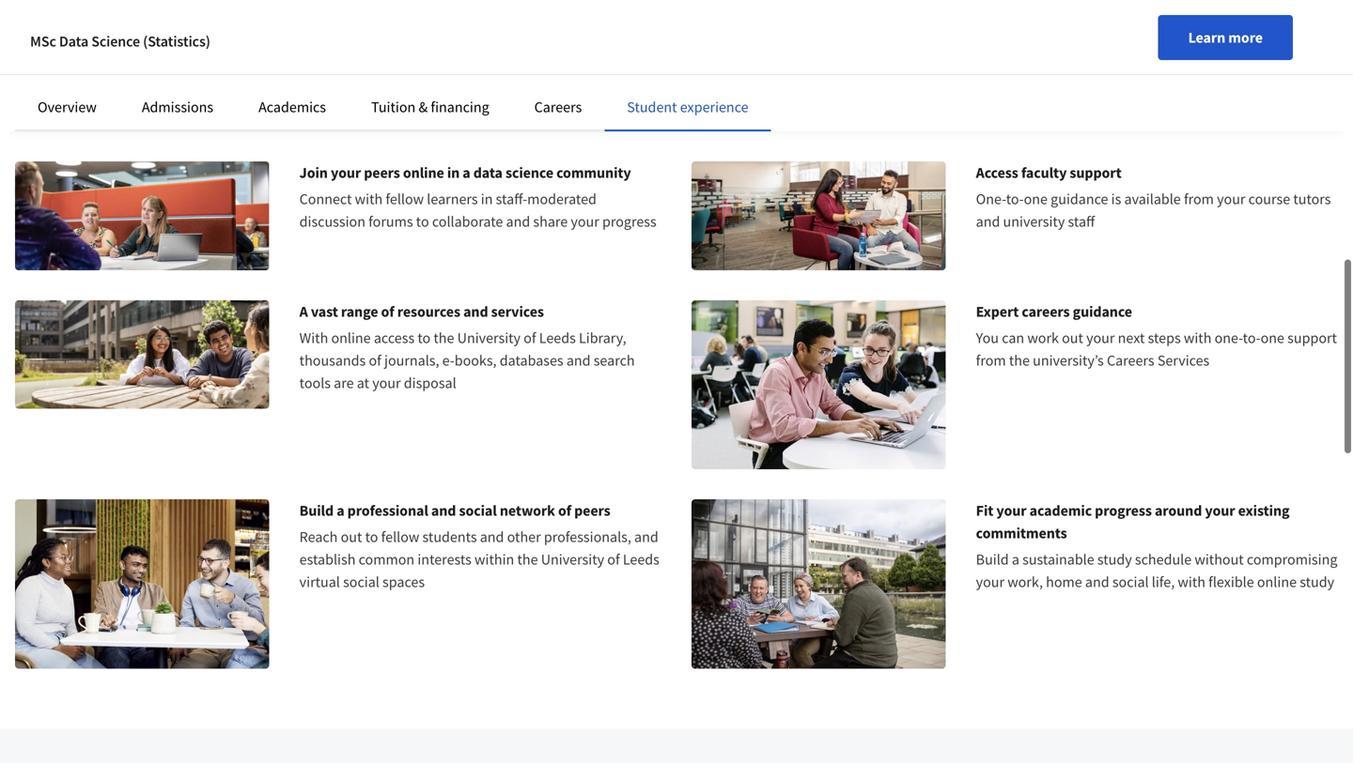 Task type: locate. For each thing, give the bounding box(es) containing it.
out up university's at the top right of page
[[1062, 329, 1083, 347]]

resources right class at left top
[[652, 34, 712, 53]]

progress left around on the right bottom
[[1095, 502, 1152, 521]]

1 horizontal spatial peers
[[574, 502, 610, 521]]

0 vertical spatial from
[[1184, 190, 1214, 209]]

1 horizontal spatial you
[[367, 56, 390, 75]]

moderated
[[527, 190, 597, 209]]

0 horizontal spatial support
[[1070, 163, 1122, 182]]

your
[[331, 163, 361, 182], [1217, 190, 1245, 209], [571, 212, 599, 231], [1086, 329, 1115, 347], [372, 374, 401, 393], [996, 502, 1027, 521], [1205, 502, 1235, 521], [976, 573, 1004, 592]]

2 vertical spatial a
[[1012, 551, 1019, 570]]

study
[[1097, 551, 1132, 570], [1300, 573, 1334, 592]]

1 horizontal spatial from
[[1184, 190, 1214, 209]]

from inside access faculty support one-to-one guidance is available from your course tutors and university staff
[[1184, 190, 1214, 209]]

1 vertical spatial flexible
[[1209, 573, 1254, 592]]

learning up lets
[[298, 34, 350, 53]]

support up is
[[1070, 163, 1122, 182]]

online inside join your peers online in a data science community connect with fellow learners in staff-moderated discussion forums to collaborate and share your progress
[[403, 163, 444, 182]]

environment,
[[353, 34, 438, 53]]

fellow for common
[[381, 528, 419, 547]]

0 horizontal spatial in
[[447, 163, 460, 182]]

social down common at the bottom left of page
[[343, 573, 379, 592]]

0 horizontal spatial from
[[976, 351, 1006, 370]]

progress
[[602, 212, 657, 231], [1095, 502, 1152, 521]]

1 vertical spatial schedule
[[1135, 551, 1192, 570]]

to up common at the bottom left of page
[[365, 528, 378, 547]]

with for one-
[[1184, 329, 1212, 347]]

1 horizontal spatial flexible
[[1209, 573, 1254, 592]]

0 horizontal spatial out
[[341, 528, 362, 547]]

out inside expert careers guidance you can work out your next steps with one-to-one support from the university's careers services
[[1062, 329, 1083, 347]]

1 horizontal spatial one
[[1261, 329, 1284, 347]]

0 horizontal spatial peers
[[364, 163, 400, 182]]

2 horizontal spatial a
[[1012, 551, 1019, 570]]

0 vertical spatial schedule
[[282, 56, 338, 75]]

and inside fit your academic progress around your existing commitments build a sustainable study schedule without compromising your work, home and social life, with flexible online study
[[1085, 573, 1109, 592]]

support inside access faculty support one-to-one guidance is available from your course tutors and university staff
[[1070, 163, 1122, 182]]

from down you
[[976, 351, 1006, 370]]

and inside join your peers online in a data science community connect with fellow learners in staff-moderated discussion forums to collaborate and share your progress
[[506, 212, 530, 231]]

schedule up "life,"
[[1135, 551, 1192, 570]]

1 vertical spatial with
[[1184, 329, 1212, 347]]

fit
[[976, 502, 993, 521]]

0 vertical spatial support
[[1070, 163, 1122, 182]]

1 horizontal spatial to-
[[1243, 329, 1261, 347]]

1 vertical spatial leeds
[[623, 551, 660, 570]]

progress inside fit your academic progress around your existing commitments build a sustainable study schedule without compromising your work, home and social life, with flexible online study
[[1095, 502, 1152, 521]]

0 vertical spatial flexible
[[190, 56, 236, 75]]

and down "one-"
[[976, 212, 1000, 231]]

discussion
[[299, 212, 365, 231]]

0 vertical spatial one
[[1024, 190, 1048, 209]]

0 vertical spatial peers
[[364, 163, 400, 182]]

from right available
[[1184, 190, 1214, 209]]

0 vertical spatial university
[[457, 329, 521, 347]]

1 vertical spatial university
[[541, 551, 604, 570]]

1 vertical spatial to
[[418, 329, 431, 347]]

university up books,
[[457, 329, 521, 347]]

and down library,
[[566, 351, 591, 370]]

at
[[357, 374, 369, 393]]

0 vertical spatial build
[[299, 502, 334, 521]]

a inside fit your academic progress around your existing commitments build a sustainable study schedule without compromising your work, home and social life, with flexible online study
[[1012, 551, 1019, 570]]

1 horizontal spatial leeds
[[623, 551, 660, 570]]

build
[[299, 502, 334, 521], [976, 551, 1009, 570]]

you down using
[[15, 56, 38, 75]]

flexible for with
[[1209, 573, 1254, 592]]

tuition & financing link
[[371, 98, 489, 117]]

out right reach
[[341, 528, 362, 547]]

to inside "a vast range of resources and services with online access to the university of leeds library, thousands of journals, e-books, databases and search tools are at your disposal"
[[418, 329, 431, 347]]

and
[[715, 34, 739, 53], [479, 56, 503, 75], [506, 212, 530, 231], [976, 212, 1000, 231], [463, 302, 488, 321], [566, 351, 591, 370], [431, 502, 456, 521], [480, 528, 504, 547], [634, 528, 658, 547], [1085, 573, 1109, 592]]

with up services
[[1184, 329, 1212, 347]]

academics
[[258, 98, 326, 117]]

with inside fit your academic progress around your existing commitments build a sustainable study schedule without compromising your work, home and social life, with flexible online study
[[1178, 573, 1206, 592]]

to inside build a professional and social network of peers reach out to fellow students and other professionals, and establish common interests within the university of leeds virtual social spaces
[[365, 528, 378, 547]]

to-
[[1006, 190, 1024, 209], [1243, 329, 1261, 347]]

0 vertical spatial leeds
[[539, 329, 576, 347]]

1 vertical spatial one
[[1261, 329, 1284, 347]]

learning up experience
[[742, 34, 794, 53]]

study right sustainable
[[1097, 551, 1132, 570]]

0 vertical spatial study
[[1097, 551, 1132, 570]]

e-
[[442, 351, 455, 370]]

1 vertical spatial fellow
[[381, 528, 419, 547]]

and down staff-
[[506, 212, 530, 231]]

guidance inside expert careers guidance you can work out your next steps with one-to-one support from the university's careers services
[[1073, 302, 1132, 321]]

and up within
[[480, 528, 504, 547]]

1 horizontal spatial build
[[976, 551, 1009, 570]]

0 horizontal spatial schedule
[[282, 56, 338, 75]]

the up e-
[[434, 329, 454, 347]]

in left staff-
[[481, 190, 493, 209]]

to- up university
[[1006, 190, 1024, 209]]

0 vertical spatial fellow
[[386, 190, 424, 209]]

resources inside using coursera's interactive, engaging online learning environment, you'll enjoy the same world-class resources and learning experience,  as you would on campus. your flexible online schedule lets you choose when and where you learn.
[[652, 34, 712, 53]]

2 vertical spatial to
[[365, 528, 378, 547]]

leeds inside "a vast range of resources and services with online access to the university of leeds library, thousands of journals, e-books, databases and search tools are at your disposal"
[[539, 329, 576, 347]]

learn.
[[574, 56, 610, 75]]

of up at
[[369, 351, 381, 370]]

you down the same
[[548, 56, 571, 75]]

flexible down engaging
[[190, 56, 236, 75]]

course
[[1248, 190, 1290, 209]]

0 vertical spatial guidance
[[1051, 190, 1108, 209]]

1 vertical spatial peers
[[574, 502, 610, 521]]

and right home
[[1085, 573, 1109, 592]]

university inside "a vast range of resources and services with online access to the university of leeds library, thousands of journals, e-books, databases and search tools are at your disposal"
[[457, 329, 521, 347]]

social up students
[[459, 502, 497, 521]]

flexible inside using coursera's interactive, engaging online learning environment, you'll enjoy the same world-class resources and learning experience,  as you would on campus. your flexible online schedule lets you choose when and where you learn.
[[190, 56, 236, 75]]

fellow
[[386, 190, 424, 209], [381, 528, 419, 547]]

build up reach
[[299, 502, 334, 521]]

careers
[[534, 98, 582, 117], [1107, 351, 1154, 370]]

leeds down 'professionals,'
[[623, 551, 660, 570]]

the inside using coursera's interactive, engaging online learning environment, you'll enjoy the same world-class resources and learning experience,  as you would on campus. your flexible online schedule lets you choose when and where you learn.
[[516, 34, 537, 53]]

3 you from the left
[[548, 56, 571, 75]]

out
[[1062, 329, 1083, 347], [341, 528, 362, 547]]

interests
[[418, 551, 472, 570]]

as
[[875, 34, 889, 53]]

0 horizontal spatial you
[[15, 56, 38, 75]]

0 horizontal spatial build
[[299, 502, 334, 521]]

a inside build a professional and social network of peers reach out to fellow students and other professionals, and establish common interests within the university of leeds virtual social spaces
[[337, 502, 344, 521]]

flexible down without
[[1209, 573, 1254, 592]]

with inside expert careers guidance you can work out your next steps with one-to-one support from the university's careers services
[[1184, 329, 1212, 347]]

0 vertical spatial to
[[416, 212, 429, 231]]

can
[[1002, 329, 1024, 347]]

study down compromising
[[1300, 573, 1334, 592]]

fellow inside join your peers online in a data science community connect with fellow learners in staff-moderated discussion forums to collaborate and share your progress
[[386, 190, 424, 209]]

1 horizontal spatial a
[[463, 163, 470, 182]]

fellow up forums
[[386, 190, 424, 209]]

academic
[[1030, 502, 1092, 521]]

the
[[516, 34, 537, 53], [434, 329, 454, 347], [1009, 351, 1030, 370], [517, 551, 538, 570]]

students
[[422, 528, 477, 547]]

0 vertical spatial out
[[1062, 329, 1083, 347]]

1 horizontal spatial progress
[[1095, 502, 1152, 521]]

1 horizontal spatial support
[[1287, 329, 1337, 347]]

1 horizontal spatial university
[[541, 551, 604, 570]]

a up reach
[[337, 502, 344, 521]]

you
[[15, 56, 38, 75], [367, 56, 390, 75], [548, 56, 571, 75]]

of down 'professionals,'
[[607, 551, 620, 570]]

and up experience
[[715, 34, 739, 53]]

1 horizontal spatial schedule
[[1135, 551, 1192, 570]]

faculty
[[1021, 163, 1067, 182]]

university inside build a professional and social network of peers reach out to fellow students and other professionals, and establish common interests within the university of leeds virtual social spaces
[[541, 551, 604, 570]]

1 horizontal spatial careers
[[1107, 351, 1154, 370]]

resources up access
[[397, 302, 460, 321]]

1 horizontal spatial resources
[[652, 34, 712, 53]]

online right engaging
[[256, 34, 295, 53]]

professionals,
[[544, 528, 631, 547]]

financing
[[431, 98, 489, 117]]

1 vertical spatial careers
[[1107, 351, 1154, 370]]

resources
[[652, 34, 712, 53], [397, 302, 460, 321]]

university down 'professionals,'
[[541, 551, 604, 570]]

0 vertical spatial a
[[463, 163, 470, 182]]

the inside build a professional and social network of peers reach out to fellow students and other professionals, and establish common interests within the university of leeds virtual social spaces
[[517, 551, 538, 570]]

online inside fit your academic progress around your existing commitments build a sustainable study schedule without compromising your work, home and social life, with flexible online study
[[1257, 573, 1297, 592]]

1 vertical spatial progress
[[1095, 502, 1152, 521]]

guidance up staff
[[1051, 190, 1108, 209]]

0 vertical spatial progress
[[602, 212, 657, 231]]

0 horizontal spatial one
[[1024, 190, 1048, 209]]

experience
[[680, 98, 749, 117]]

books,
[[455, 351, 497, 370]]

1 vertical spatial resources
[[397, 302, 460, 321]]

in up learners
[[447, 163, 460, 182]]

build down 'commitments'
[[976, 551, 1009, 570]]

existing
[[1238, 502, 1290, 521]]

flexible
[[190, 56, 236, 75], [1209, 573, 1254, 592]]

careers down where
[[534, 98, 582, 117]]

to- right steps at the right of the page
[[1243, 329, 1261, 347]]

0 horizontal spatial learning
[[298, 34, 350, 53]]

of up 'professionals,'
[[558, 502, 571, 521]]

one-
[[976, 190, 1006, 209]]

1 vertical spatial in
[[481, 190, 493, 209]]

a left data
[[463, 163, 470, 182]]

0 horizontal spatial leeds
[[539, 329, 576, 347]]

online down "range"
[[331, 329, 371, 347]]

online down compromising
[[1257, 573, 1297, 592]]

coursera's
[[53, 34, 119, 53]]

with inside join your peers online in a data science community connect with fellow learners in staff-moderated discussion forums to collaborate and share your progress
[[355, 190, 383, 209]]

guidance
[[1051, 190, 1108, 209], [1073, 302, 1132, 321]]

overview link
[[38, 98, 97, 117]]

to
[[416, 212, 429, 231], [418, 329, 431, 347], [365, 528, 378, 547]]

1 vertical spatial build
[[976, 551, 1009, 570]]

learn more
[[1188, 28, 1263, 47]]

0 horizontal spatial progress
[[602, 212, 657, 231]]

a up work,
[[1012, 551, 1019, 570]]

your down moderated
[[571, 212, 599, 231]]

0 horizontal spatial careers
[[534, 98, 582, 117]]

(statistics)
[[143, 32, 210, 51]]

your inside access faculty support one-to-one guidance is available from your course tutors and university staff
[[1217, 190, 1245, 209]]

0 horizontal spatial social
[[343, 573, 379, 592]]

to up journals,
[[418, 329, 431, 347]]

data
[[59, 32, 88, 51]]

0 horizontal spatial university
[[457, 329, 521, 347]]

schedule left lets
[[282, 56, 338, 75]]

build inside fit your academic progress around your existing commitments build a sustainable study schedule without compromising your work, home and social life, with flexible online study
[[976, 551, 1009, 570]]

enjoy
[[479, 34, 513, 53]]

would
[[41, 56, 81, 75]]

a inside join your peers online in a data science community connect with fellow learners in staff-moderated discussion forums to collaborate and share your progress
[[463, 163, 470, 182]]

tutors
[[1293, 190, 1331, 209]]

the up where
[[516, 34, 537, 53]]

1 vertical spatial a
[[337, 502, 344, 521]]

careers down next
[[1107, 351, 1154, 370]]

your right at
[[372, 374, 401, 393]]

0 vertical spatial in
[[447, 163, 460, 182]]

a
[[299, 302, 308, 321]]

learning
[[298, 34, 350, 53], [742, 34, 794, 53]]

the down the other
[[517, 551, 538, 570]]

2 learning from the left
[[742, 34, 794, 53]]

with up forums
[[355, 190, 383, 209]]

fellow inside build a professional and social network of peers reach out to fellow students and other professionals, and establish common interests within the university of leeds virtual social spaces
[[381, 528, 419, 547]]

1 vertical spatial guidance
[[1073, 302, 1132, 321]]

sustainable
[[1022, 551, 1094, 570]]

and down enjoy
[[479, 56, 503, 75]]

1 vertical spatial from
[[976, 351, 1006, 370]]

without
[[1195, 551, 1244, 570]]

0 horizontal spatial a
[[337, 502, 344, 521]]

out inside build a professional and social network of peers reach out to fellow students and other professionals, and establish common interests within the university of leeds virtual social spaces
[[341, 528, 362, 547]]

0 vertical spatial resources
[[652, 34, 712, 53]]

your left "course"
[[1217, 190, 1245, 209]]

1 vertical spatial study
[[1300, 573, 1334, 592]]

with right "life,"
[[1178, 573, 1206, 592]]

you right lets
[[367, 56, 390, 75]]

2 vertical spatial with
[[1178, 573, 1206, 592]]

0 vertical spatial careers
[[534, 98, 582, 117]]

peers up 'professionals,'
[[574, 502, 610, 521]]

2 horizontal spatial social
[[1112, 573, 1149, 592]]

university
[[457, 329, 521, 347], [541, 551, 604, 570]]

1 vertical spatial to-
[[1243, 329, 1261, 347]]

next
[[1118, 329, 1145, 347]]

with
[[355, 190, 383, 209], [1184, 329, 1212, 347], [1178, 573, 1206, 592]]

social left "life,"
[[1112, 573, 1149, 592]]

of
[[381, 302, 394, 321], [524, 329, 536, 347], [369, 351, 381, 370], [558, 502, 571, 521], [607, 551, 620, 570]]

1 horizontal spatial out
[[1062, 329, 1083, 347]]

one up university
[[1024, 190, 1048, 209]]

1 vertical spatial support
[[1287, 329, 1337, 347]]

a
[[463, 163, 470, 182], [337, 502, 344, 521], [1012, 551, 1019, 570]]

your left next
[[1086, 329, 1115, 347]]

progress down community
[[602, 212, 657, 231]]

0 vertical spatial to-
[[1006, 190, 1024, 209]]

fellow up common at the bottom left of page
[[381, 528, 419, 547]]

0 horizontal spatial resources
[[397, 302, 460, 321]]

msc
[[30, 32, 56, 51]]

1 horizontal spatial learning
[[742, 34, 794, 53]]

the down can
[[1009, 351, 1030, 370]]

support right one-
[[1287, 329, 1337, 347]]

guidance up next
[[1073, 302, 1132, 321]]

flexible inside fit your academic progress around your existing commitments build a sustainable study schedule without compromising your work, home and social life, with flexible online study
[[1209, 573, 1254, 592]]

to right forums
[[416, 212, 429, 231]]

0 horizontal spatial to-
[[1006, 190, 1024, 209]]

leeds up databases
[[539, 329, 576, 347]]

one right one-
[[1261, 329, 1284, 347]]

peers up forums
[[364, 163, 400, 182]]

online up learners
[[403, 163, 444, 182]]

when
[[441, 56, 476, 75]]

0 vertical spatial with
[[355, 190, 383, 209]]

msc data science (statistics)
[[30, 32, 210, 51]]

0 horizontal spatial flexible
[[190, 56, 236, 75]]

1 vertical spatial out
[[341, 528, 362, 547]]

2 horizontal spatial you
[[548, 56, 571, 75]]

in
[[447, 163, 460, 182], [481, 190, 493, 209]]



Task type: describe. For each thing, give the bounding box(es) containing it.
one-
[[1215, 329, 1243, 347]]

connect
[[299, 190, 352, 209]]

admissions link
[[142, 98, 213, 117]]

social inside fit your academic progress around your existing commitments build a sustainable study schedule without compromising your work, home and social life, with flexible online study
[[1112, 573, 1149, 592]]

support inside expert careers guidance you can work out your next steps with one-to-one support from the university's careers services
[[1287, 329, 1337, 347]]

schedule inside using coursera's interactive, engaging online learning environment, you'll enjoy the same world-class resources and learning experience,  as you would on campus. your flexible online schedule lets you choose when and where you learn.
[[282, 56, 338, 75]]

build inside build a professional and social network of peers reach out to fellow students and other professionals, and establish common interests within the university of leeds virtual social spaces
[[299, 502, 334, 521]]

within
[[475, 551, 514, 570]]

science
[[91, 32, 140, 51]]

on
[[84, 56, 100, 75]]

student experience link
[[627, 98, 749, 117]]

establish
[[299, 551, 356, 570]]

virtual
[[299, 573, 340, 592]]

1 horizontal spatial in
[[481, 190, 493, 209]]

your inside "a vast range of resources and services with online access to the university of leeds library, thousands of journals, e-books, databases and search tools are at your disposal"
[[372, 374, 401, 393]]

of up databases
[[524, 329, 536, 347]]

careers inside expert careers guidance you can work out your next steps with one-to-one support from the university's careers services
[[1107, 351, 1154, 370]]

you
[[976, 329, 999, 347]]

services
[[491, 302, 544, 321]]

1 horizontal spatial study
[[1300, 573, 1334, 592]]

flexible for your
[[190, 56, 236, 75]]

student experience
[[627, 98, 749, 117]]

is
[[1111, 190, 1121, 209]]

databases
[[500, 351, 563, 370]]

your left work,
[[976, 573, 1004, 592]]

where
[[506, 56, 545, 75]]

life,
[[1152, 573, 1175, 592]]

professional
[[347, 502, 428, 521]]

guidance inside access faculty support one-to-one guidance is available from your course tutors and university staff
[[1051, 190, 1108, 209]]

1 you from the left
[[15, 56, 38, 75]]

data
[[473, 163, 503, 182]]

commitments
[[976, 525, 1067, 543]]

join your peers online in a data science community connect with fellow learners in staff-moderated discussion forums to collaborate and share your progress
[[299, 163, 657, 231]]

one inside expert careers guidance you can work out your next steps with one-to-one support from the university's careers services
[[1261, 329, 1284, 347]]

learners
[[427, 190, 478, 209]]

spaces
[[382, 573, 425, 592]]

university
[[1003, 212, 1065, 231]]

student
[[627, 98, 677, 117]]

resources inside "a vast range of resources and services with online access to the university of leeds library, thousands of journals, e-books, databases and search tools are at your disposal"
[[397, 302, 460, 321]]

tuition
[[371, 98, 416, 117]]

using
[[15, 34, 50, 53]]

lets
[[341, 56, 364, 75]]

a vast range of resources and services with online access to the university of leeds library, thousands of journals, e-books, databases and search tools are at your disposal
[[299, 302, 635, 393]]

progress inside join your peers online in a data science community connect with fellow learners in staff-moderated discussion forums to collaborate and share your progress
[[602, 212, 657, 231]]

your up 'commitments'
[[996, 502, 1027, 521]]

network
[[500, 502, 555, 521]]

you'll
[[441, 34, 476, 53]]

of up access
[[381, 302, 394, 321]]

share
[[533, 212, 568, 231]]

academics link
[[258, 98, 326, 117]]

2 you from the left
[[367, 56, 390, 75]]

tools
[[299, 374, 331, 393]]

0 horizontal spatial study
[[1097, 551, 1132, 570]]

and left services
[[463, 302, 488, 321]]

one inside access faculty support one-to-one guidance is available from your course tutors and university staff
[[1024, 190, 1048, 209]]

common
[[359, 551, 415, 570]]

your
[[159, 56, 187, 75]]

online down engaging
[[239, 56, 279, 75]]

class
[[618, 34, 649, 53]]

1 horizontal spatial social
[[459, 502, 497, 521]]

science
[[506, 163, 553, 182]]

1 learning from the left
[[298, 34, 350, 53]]

with
[[299, 329, 328, 347]]

and right 'professionals,'
[[634, 528, 658, 547]]

steps
[[1148, 329, 1181, 347]]

services
[[1157, 351, 1210, 370]]

staff-
[[496, 190, 527, 209]]

interactive,
[[122, 34, 192, 53]]

and inside access faculty support one-to-one guidance is available from your course tutors and university staff
[[976, 212, 1000, 231]]

disposal
[[404, 374, 456, 393]]

leeds inside build a professional and social network of peers reach out to fellow students and other professionals, and establish common interests within the university of leeds virtual social spaces
[[623, 551, 660, 570]]

the inside expert careers guidance you can work out your next steps with one-to-one support from the university's careers services
[[1009, 351, 1030, 370]]

search
[[594, 351, 635, 370]]

your right join
[[331, 163, 361, 182]]

access
[[374, 329, 415, 347]]

access
[[976, 163, 1018, 182]]

thousands
[[299, 351, 366, 370]]

home
[[1046, 573, 1082, 592]]

expert careers guidance you can work out your next steps with one-to-one support from the university's careers services
[[976, 302, 1337, 370]]

careers link
[[534, 98, 582, 117]]

your inside expert careers guidance you can work out your next steps with one-to-one support from the university's careers services
[[1086, 329, 1115, 347]]

library,
[[579, 329, 626, 347]]

range
[[341, 302, 378, 321]]

journals,
[[384, 351, 439, 370]]

same
[[540, 34, 574, 53]]

online inside "a vast range of resources and services with online access to the university of leeds library, thousands of journals, e-books, databases and search tools are at your disposal"
[[331, 329, 371, 347]]

with for fellow
[[355, 190, 383, 209]]

learn
[[1188, 28, 1226, 47]]

reach
[[299, 528, 338, 547]]

to for and
[[365, 528, 378, 547]]

to- inside expert careers guidance you can work out your next steps with one-to-one support from the university's careers services
[[1243, 329, 1261, 347]]

access faculty support one-to-one guidance is available from your course tutors and university staff
[[976, 163, 1331, 231]]

compromising
[[1247, 551, 1337, 570]]

collaborate
[[432, 212, 503, 231]]

from inside expert careers guidance you can work out your next steps with one-to-one support from the university's careers services
[[976, 351, 1006, 370]]

the inside "a vast range of resources and services with online access to the university of leeds library, thousands of journals, e-books, databases and search tools are at your disposal"
[[434, 329, 454, 347]]

build a professional and social network of peers reach out to fellow students and other professionals, and establish common interests within the university of leeds virtual social spaces
[[299, 502, 660, 592]]

admissions
[[142, 98, 213, 117]]

overview
[[38, 98, 97, 117]]

choose
[[393, 56, 438, 75]]

peers inside join your peers online in a data science community connect with fellow learners in staff-moderated discussion forums to collaborate and share your progress
[[364, 163, 400, 182]]

to for of
[[418, 329, 431, 347]]

community
[[556, 163, 631, 182]]

peers inside build a professional and social network of peers reach out to fellow students and other professionals, and establish common interests within the university of leeds virtual social spaces
[[574, 502, 610, 521]]

world-
[[577, 34, 618, 53]]

campus.
[[103, 56, 156, 75]]

available
[[1124, 190, 1181, 209]]

and up students
[[431, 502, 456, 521]]

expert
[[976, 302, 1019, 321]]

&
[[419, 98, 428, 117]]

forums
[[368, 212, 413, 231]]

schedule inside fit your academic progress around your existing commitments build a sustainable study schedule without compromising your work, home and social life, with flexible online study
[[1135, 551, 1192, 570]]

fellow for to
[[386, 190, 424, 209]]

careers
[[1022, 302, 1070, 321]]

your right around on the right bottom
[[1205, 502, 1235, 521]]

to inside join your peers online in a data science community connect with fellow learners in staff-moderated discussion forums to collaborate and share your progress
[[416, 212, 429, 231]]

other
[[507, 528, 541, 547]]

engaging
[[195, 34, 253, 53]]

learn more button
[[1158, 15, 1293, 60]]

to- inside access faculty support one-to-one guidance is available from your course tutors and university staff
[[1006, 190, 1024, 209]]

using coursera's interactive, engaging online learning environment, you'll enjoy the same world-class resources and learning experience,  as you would on campus. your flexible online schedule lets you choose when and where you learn.
[[15, 34, 889, 75]]



Task type: vqa. For each thing, say whether or not it's contained in the screenshot.
the in
yes



